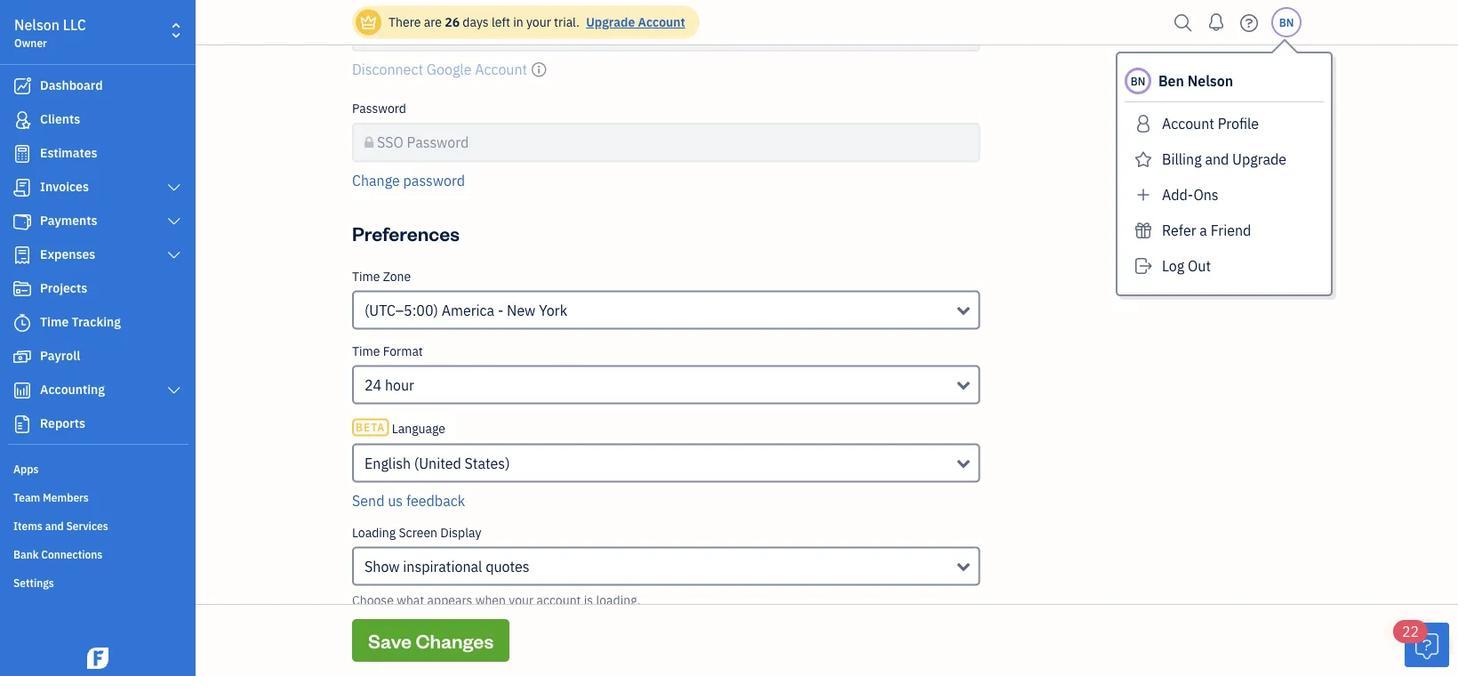 Task type: locate. For each thing, give the bounding box(es) containing it.
chevron large down image inside payments link
[[166, 214, 182, 229]]

bn right go to help icon
[[1280, 15, 1295, 29]]

apps
[[13, 462, 39, 476]]

bn
[[1280, 15, 1295, 29], [1131, 74, 1146, 88]]

time up 24
[[352, 343, 380, 359]]

project image
[[12, 280, 33, 298]]

log out image
[[1132, 252, 1156, 280]]

freshbooks image
[[84, 648, 112, 669]]

0 vertical spatial upgrade
[[586, 14, 635, 30]]

nelson right ben
[[1188, 72, 1234, 90]]

time for 24 hour
[[352, 343, 380, 359]]

send us feedback
[[352, 491, 465, 510]]

1 horizontal spatial account
[[1163, 114, 1215, 133]]

0 vertical spatial log
[[1163, 257, 1185, 275]]

payments
[[40, 212, 97, 229]]

and inside billing and upgrade button
[[1206, 150, 1230, 169]]

upgrade down 'profile'
[[1233, 150, 1287, 169]]

estimates
[[40, 145, 97, 161]]

chevron large down image inside accounting link
[[166, 383, 182, 398]]

send
[[352, 491, 385, 510]]

money image
[[12, 348, 33, 366]]

chevron large down image
[[166, 214, 182, 229], [166, 248, 182, 262], [166, 383, 182, 398]]

ben
[[1159, 72, 1185, 90]]

account profile
[[1163, 114, 1260, 133]]

left
[[492, 14, 511, 30]]

and right billing
[[1206, 150, 1230, 169]]

items and services link
[[4, 512, 190, 538]]

2 vertical spatial time
[[352, 343, 380, 359]]

1 horizontal spatial password
[[407, 133, 469, 152]]

nelson up owner
[[14, 16, 60, 34]]

account
[[537, 592, 581, 608]]

0 horizontal spatial upgrade
[[586, 14, 635, 30]]

estimate image
[[12, 145, 33, 163]]

password up password
[[407, 133, 469, 152]]

0 vertical spatial bn
[[1280, 15, 1295, 29]]

1 vertical spatial your
[[509, 592, 534, 608]]

billing and upgrade image
[[1132, 145, 1156, 173]]

bn left ben
[[1131, 74, 1146, 88]]

and inside items and services 'link'
[[45, 519, 64, 533]]

0 horizontal spatial account
[[638, 14, 686, 30]]

2 vertical spatial chevron large down image
[[166, 383, 182, 398]]

bank connections
[[13, 547, 103, 561]]

password up lock image
[[352, 101, 406, 117]]

1 horizontal spatial upgrade
[[1233, 150, 1287, 169]]

language
[[392, 420, 446, 437]]

1 horizontal spatial log
[[1163, 257, 1185, 275]]

(utc–5:00) america - new york
[[365, 301, 568, 320]]

1 vertical spatial bn
[[1131, 74, 1146, 88]]

and right items
[[45, 519, 64, 533]]

upgrade right trial.
[[586, 14, 635, 30]]

time right timer image
[[40, 314, 69, 330]]

loading
[[352, 524, 396, 541]]

crown image
[[359, 13, 378, 32]]

screen
[[399, 524, 438, 541]]

timer image
[[12, 314, 33, 332]]

0 vertical spatial your
[[527, 14, 551, 30]]

0 vertical spatial time
[[352, 268, 380, 285]]

Email Address email field
[[352, 13, 981, 52]]

estimates link
[[4, 138, 190, 170]]

0 horizontal spatial and
[[45, 519, 64, 533]]

0 vertical spatial chevron large down image
[[166, 214, 182, 229]]

1 vertical spatial password
[[407, 133, 469, 152]]

0 vertical spatial nelson
[[14, 16, 60, 34]]

dashboard
[[40, 77, 103, 93]]

choose
[[352, 592, 394, 608]]

26
[[445, 14, 460, 30]]

there
[[389, 14, 421, 30]]

log out button
[[1125, 252, 1325, 280]]

1 chevron large down image from the top
[[166, 214, 182, 229]]

account
[[638, 14, 686, 30], [1163, 114, 1215, 133]]

preferences
[[352, 221, 460, 246]]

days
[[463, 14, 489, 30]]

friend
[[1211, 221, 1252, 240]]

apps link
[[4, 455, 190, 481]]

0 horizontal spatial password
[[352, 101, 406, 117]]

1 vertical spatial time
[[40, 314, 69, 330]]

Loading Screen Display field
[[352, 547, 981, 586]]

(utc–5:00)
[[365, 301, 438, 320]]

dashboard image
[[12, 77, 33, 95]]

all
[[516, 630, 532, 649]]

your right when
[[509, 592, 534, 608]]

Time Format field
[[352, 366, 981, 405]]

your right in
[[527, 14, 551, 30]]

reports link
[[4, 408, 190, 440]]

connections
[[41, 547, 103, 561]]

1 vertical spatial log
[[352, 630, 375, 649]]

0 vertical spatial and
[[1206, 150, 1230, 169]]

2 chevron large down image from the top
[[166, 248, 182, 262]]

chart image
[[12, 382, 33, 399]]

expense image
[[12, 246, 33, 264]]

0 horizontal spatial log
[[352, 630, 375, 649]]

22 button
[[1394, 620, 1450, 667]]

time left zone
[[352, 268, 380, 285]]

client image
[[12, 111, 33, 129]]

invoice image
[[12, 179, 33, 197]]

time
[[352, 268, 380, 285], [40, 314, 69, 330], [352, 343, 380, 359]]

changes
[[416, 628, 494, 653]]

password
[[403, 171, 465, 190]]

1 vertical spatial chevron large down image
[[166, 248, 182, 262]]

Language field
[[352, 444, 981, 483]]

save changes
[[368, 628, 494, 653]]

add ons image
[[1132, 181, 1156, 209]]

invoices
[[40, 178, 89, 195]]

refer a friend link
[[1125, 216, 1325, 245]]

time format
[[352, 343, 423, 359]]

send us feedback link
[[352, 491, 465, 510]]

out
[[1189, 257, 1212, 275]]

0 horizontal spatial nelson
[[14, 16, 60, 34]]

change password button
[[352, 170, 465, 191]]

1 horizontal spatial nelson
[[1188, 72, 1234, 90]]

3 chevron large down image from the top
[[166, 383, 182, 398]]

0 vertical spatial account
[[638, 14, 686, 30]]

are
[[424, 14, 442, 30]]

24
[[365, 376, 382, 395]]

1 horizontal spatial and
[[1206, 150, 1230, 169]]

1 horizontal spatial bn
[[1280, 15, 1295, 29]]

1 vertical spatial and
[[45, 519, 64, 533]]

time zone
[[352, 268, 411, 285]]

log out
[[1163, 257, 1212, 275]]

tracking
[[72, 314, 121, 330]]

log out of freshbooks on all devices
[[352, 630, 583, 649]]

bn inside dropdown button
[[1280, 15, 1295, 29]]

account profile element
[[345, 0, 988, 205]]

account profile image
[[1132, 109, 1156, 138]]

chevron large down image for expenses
[[166, 248, 182, 262]]

-
[[498, 301, 504, 320]]

chevron large down image for accounting
[[166, 383, 182, 398]]

chevron large down image for payments
[[166, 214, 182, 229]]

1 vertical spatial upgrade
[[1233, 150, 1287, 169]]

main element
[[0, 0, 240, 676]]

1 vertical spatial account
[[1163, 114, 1215, 133]]

items
[[13, 519, 43, 533]]

log inside preferences element
[[352, 630, 375, 649]]



Task type: vqa. For each thing, say whether or not it's contained in the screenshot.
"WHERE" related to see where your money's going
no



Task type: describe. For each thing, give the bounding box(es) containing it.
english
[[365, 454, 411, 473]]

new
[[507, 301, 536, 320]]

out
[[378, 630, 399, 649]]

services
[[66, 519, 108, 533]]

billing and upgrade button
[[1125, 145, 1325, 173]]

search image
[[1170, 9, 1198, 36]]

log for log out
[[1163, 257, 1185, 275]]

sso password
[[377, 133, 469, 152]]

york
[[539, 301, 568, 320]]

ons
[[1194, 185, 1219, 204]]

a
[[1200, 221, 1208, 240]]

change
[[352, 171, 400, 190]]

time tracking
[[40, 314, 121, 330]]

change password
[[352, 171, 465, 190]]

llc
[[63, 16, 86, 34]]

go to help image
[[1236, 9, 1264, 36]]

there are 26 days left in your trial. upgrade account
[[389, 14, 686, 30]]

log out of freshbooks on all devices button
[[352, 629, 583, 650]]

beta language
[[356, 420, 446, 437]]

report image
[[12, 415, 33, 433]]

zone
[[383, 268, 411, 285]]

quotes
[[486, 557, 530, 576]]

team members
[[13, 490, 89, 504]]

freshbooks
[[418, 630, 494, 649]]

english (united states)
[[365, 454, 510, 473]]

when
[[476, 592, 506, 608]]

refer a friend image
[[1132, 216, 1156, 245]]

loading screen display
[[352, 524, 482, 541]]

bank connections link
[[4, 540, 190, 567]]

refer
[[1163, 221, 1197, 240]]

display
[[441, 524, 482, 541]]

time tracking link
[[4, 307, 190, 339]]

save
[[368, 628, 412, 653]]

payroll link
[[4, 341, 190, 373]]

us
[[388, 491, 403, 510]]

bn button
[[1272, 7, 1302, 37]]

billing and upgrade
[[1163, 150, 1287, 169]]

loading.
[[596, 592, 641, 608]]

what
[[397, 592, 425, 608]]

team members link
[[4, 483, 190, 510]]

payroll
[[40, 347, 80, 364]]

preferences element
[[345, 268, 988, 672]]

states)
[[465, 454, 510, 473]]

time for (utc–5:00)
[[352, 268, 380, 285]]

settings link
[[4, 568, 190, 595]]

trial.
[[554, 14, 580, 30]]

add-ons link
[[1125, 181, 1325, 209]]

lock image
[[365, 132, 374, 154]]

appears
[[427, 592, 473, 608]]

payments link
[[4, 205, 190, 238]]

Time Zone field
[[352, 291, 981, 330]]

add-
[[1163, 185, 1194, 204]]

upgrade account link
[[583, 14, 686, 30]]

and for services
[[45, 519, 64, 533]]

clients
[[40, 111, 80, 127]]

accounting
[[40, 381, 105, 398]]

0 horizontal spatial bn
[[1131, 74, 1146, 88]]

devices
[[535, 630, 583, 649]]

your inside preferences element
[[509, 592, 534, 608]]

time inside main element
[[40, 314, 69, 330]]

and for upgrade
[[1206, 150, 1230, 169]]

clients link
[[4, 104, 190, 136]]

log for log out of freshbooks on all devices
[[352, 630, 375, 649]]

settings
[[13, 576, 54, 590]]

dashboard link
[[4, 70, 190, 102]]

in
[[513, 14, 524, 30]]

add-ons
[[1163, 185, 1219, 204]]

beta
[[356, 421, 386, 435]]

members
[[43, 490, 89, 504]]

ben nelson
[[1159, 72, 1234, 90]]

refer a friend
[[1163, 221, 1252, 240]]

projects
[[40, 280, 87, 296]]

payment image
[[12, 213, 33, 230]]

notifications image
[[1203, 4, 1231, 40]]

projects link
[[4, 273, 190, 305]]

nelson llc owner
[[14, 16, 86, 50]]

resource center badge image
[[1406, 623, 1450, 667]]

bank
[[13, 547, 39, 561]]

america
[[442, 301, 495, 320]]

of
[[403, 630, 415, 649]]

show
[[365, 557, 400, 576]]

upgrade inside button
[[1233, 150, 1287, 169]]

1 vertical spatial nelson
[[1188, 72, 1234, 90]]

on
[[497, 630, 513, 649]]

owner
[[14, 36, 47, 50]]

24 hour
[[365, 376, 415, 395]]

format
[[383, 343, 423, 359]]

inspirational
[[403, 557, 483, 576]]

items and services
[[13, 519, 108, 533]]

account profile link
[[1125, 109, 1325, 138]]

sso
[[377, 133, 404, 152]]

hour
[[385, 376, 415, 395]]

0 vertical spatial password
[[352, 101, 406, 117]]

(united
[[414, 454, 462, 473]]

expenses link
[[4, 239, 190, 271]]

invoices link
[[4, 172, 190, 204]]

is
[[584, 592, 593, 608]]

info image
[[531, 59, 547, 81]]

billing
[[1163, 150, 1202, 169]]

profile
[[1218, 114, 1260, 133]]

reports
[[40, 415, 85, 431]]

22
[[1403, 622, 1420, 641]]

nelson inside nelson llc owner
[[14, 16, 60, 34]]

chevron large down image
[[166, 181, 182, 195]]



